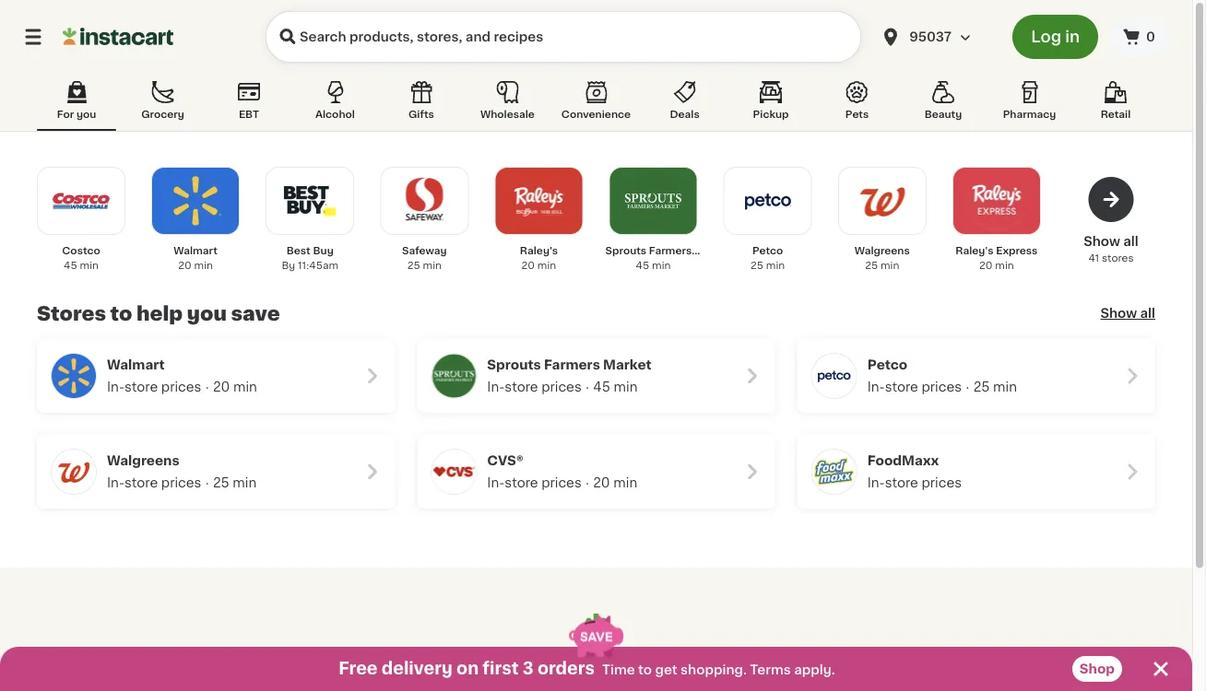 Task type: vqa. For each thing, say whether or not it's contained in the screenshot.


Task type: describe. For each thing, give the bounding box(es) containing it.
save
[[231, 304, 280, 323]]

stores
[[37, 304, 106, 323]]

for you
[[57, 109, 96, 119]]

3
[[523, 662, 534, 678]]

min inside the sprouts farmers market 45 min
[[652, 261, 671, 271]]

25 for walgreens 25 min
[[866, 261, 878, 271]]

1 horizontal spatial 45
[[594, 381, 611, 394]]

deals
[[670, 109, 700, 119]]

safeway 25 min
[[402, 246, 447, 271]]

save image
[[569, 616, 624, 658]]

all for show all
[[1141, 307, 1156, 320]]

petco image
[[737, 170, 800, 233]]

sprouts for sprouts farmers market 45 min
[[606, 246, 647, 256]]

20 inside walmart 20 min
[[178, 261, 192, 271]]

in-store prices for cvs®
[[487, 477, 582, 490]]

pickup
[[753, 109, 789, 119]]

pharmacy button
[[990, 78, 1070, 131]]

raley's image
[[508, 170, 571, 233]]

prices for cvs®
[[542, 477, 582, 490]]

show for show all 41 stores
[[1084, 235, 1121, 248]]

time
[[602, 664, 635, 677]]

market for sprouts farmers market
[[603, 359, 652, 372]]

pets
[[846, 109, 869, 119]]

retail
[[1101, 109, 1131, 119]]

prices inside foodmaxx in-store prices
[[922, 477, 962, 490]]

walgreens 25 min
[[855, 246, 910, 271]]

in- for cvs®
[[487, 477, 505, 490]]

25 min for walgreens
[[213, 477, 257, 490]]

0 horizontal spatial sprouts farmers market image
[[432, 354, 476, 399]]

raley's for min
[[520, 246, 558, 256]]

petco for petco
[[868, 359, 908, 372]]

in- for sprouts farmers market
[[487, 381, 505, 394]]

store for sprouts farmers market
[[505, 381, 538, 394]]

in- for walmart
[[107, 381, 125, 394]]

gifts
[[409, 109, 435, 119]]

shop button
[[1073, 657, 1123, 683]]

raley's express image
[[966, 170, 1029, 233]]

free
[[339, 662, 378, 678]]

log
[[1032, 29, 1062, 45]]

orders
[[538, 662, 595, 678]]

0
[[1147, 30, 1156, 43]]

prices for sprouts farmers market
[[542, 381, 582, 394]]

0 button
[[1110, 18, 1171, 55]]

20 inside raley's express 20 min
[[980, 261, 993, 271]]

apply.
[[795, 664, 836, 677]]

25 min for petco
[[974, 381, 1018, 394]]

walmart for walmart 20 min
[[174, 246, 218, 256]]

safeway image
[[393, 170, 456, 233]]

sprouts for sprouts farmers market
[[487, 359, 541, 372]]

store inside foodmaxx in-store prices
[[885, 477, 919, 490]]

0 vertical spatial sprouts farmers market image
[[622, 170, 685, 233]]

by
[[282, 261, 295, 271]]

you inside button
[[76, 109, 96, 119]]

pickup button
[[732, 78, 811, 131]]

25 for petco 25 min
[[751, 261, 764, 271]]

alcohol
[[316, 109, 355, 119]]

convenience
[[562, 109, 631, 119]]

petco image
[[813, 354, 857, 399]]

buy
[[313, 246, 334, 256]]

ebt
[[239, 109, 259, 119]]

1 horizontal spatial to
[[614, 658, 636, 678]]

for
[[57, 109, 74, 119]]

sprouts farmers market 45 min
[[606, 246, 732, 271]]

you inside tab panel
[[187, 304, 227, 323]]

walmart 20 min
[[174, 246, 218, 271]]

in-store prices for walgreens
[[107, 477, 202, 490]]

help
[[137, 304, 183, 323]]

raley's 20 min
[[520, 246, 558, 271]]

pharmacy
[[1004, 109, 1057, 119]]

45 inside costco 45 min
[[64, 261, 77, 271]]

best buy by 11:45am
[[282, 246, 339, 271]]

explore
[[641, 658, 721, 678]]

retail button
[[1077, 78, 1156, 131]]

min inside safeway 25 min
[[423, 261, 442, 271]]

for you button
[[37, 78, 116, 131]]

sprouts farmers market
[[487, 359, 652, 372]]

in- inside foodmaxx in-store prices
[[868, 477, 885, 490]]

terms
[[750, 664, 791, 677]]

min inside walgreens 25 min
[[881, 261, 900, 271]]

gifts button
[[382, 78, 461, 131]]

get
[[656, 664, 678, 677]]

all for show all 41 stores
[[1124, 235, 1139, 248]]

more
[[555, 658, 610, 678]]

2 95037 button from the left
[[880, 11, 991, 63]]

walmart image
[[52, 354, 96, 399]]

best
[[287, 246, 311, 256]]

walgreens for walgreens
[[107, 455, 180, 468]]

delivery
[[382, 662, 453, 678]]

prices for walgreens
[[161, 477, 202, 490]]

45 min
[[594, 381, 638, 394]]

cvs® image
[[432, 450, 476, 495]]

pets button
[[818, 78, 897, 131]]

grocery
[[141, 109, 184, 119]]

raley's for 20
[[956, 246, 994, 256]]

walmart for walmart
[[107, 359, 165, 372]]



Task type: locate. For each thing, give the bounding box(es) containing it.
25
[[408, 261, 420, 271], [751, 261, 764, 271], [866, 261, 878, 271], [974, 381, 990, 394], [213, 477, 229, 490]]

0 horizontal spatial raley's
[[520, 246, 558, 256]]

prices for petco
[[922, 381, 962, 394]]

grocery button
[[123, 78, 203, 131]]

show inside popup button
[[1101, 307, 1138, 320]]

in-store prices for walmart
[[107, 381, 202, 394]]

11:45am
[[298, 261, 339, 271]]

farmers for sprouts farmers market 45 min
[[649, 246, 692, 256]]

show up 41 at the right top of page
[[1084, 235, 1121, 248]]

beauty
[[925, 109, 963, 119]]

stores to help you save tab panel
[[28, 161, 1165, 509]]

95037
[[910, 30, 952, 43]]

prices
[[161, 381, 202, 394], [542, 381, 582, 394], [922, 381, 962, 394], [161, 477, 202, 490], [542, 477, 582, 490], [922, 477, 962, 490]]

2 horizontal spatial 45
[[636, 261, 650, 271]]

0 vertical spatial farmers
[[649, 246, 692, 256]]

stores to help you save
[[37, 304, 280, 323]]

1 horizontal spatial all
[[1141, 307, 1156, 320]]

walmart
[[174, 246, 218, 256], [107, 359, 165, 372]]

show down stores
[[1101, 307, 1138, 320]]

market for sprouts farmers market 45 min
[[695, 246, 732, 256]]

first
[[483, 662, 519, 678]]

show all button
[[1101, 304, 1156, 323]]

None search field
[[266, 11, 862, 63]]

costco 45 min
[[62, 246, 100, 271]]

all inside show all 41 stores
[[1124, 235, 1139, 248]]

market up 45 min
[[603, 359, 652, 372]]

0 vertical spatial show
[[1084, 235, 1121, 248]]

45 inside the sprouts farmers market 45 min
[[636, 261, 650, 271]]

petco down petco image
[[753, 246, 784, 256]]

25 inside walgreens 25 min
[[866, 261, 878, 271]]

0 horizontal spatial petco
[[753, 246, 784, 256]]

free delivery on first 3 orders time to get shopping. terms apply.
[[339, 662, 836, 678]]

0 vertical spatial 20 min
[[213, 381, 257, 394]]

25 for safeway 25 min
[[408, 261, 420, 271]]

show inside show all 41 stores
[[1084, 235, 1121, 248]]

raley's
[[520, 246, 558, 256], [956, 246, 994, 256]]

1 vertical spatial all
[[1141, 307, 1156, 320]]

1 horizontal spatial walgreens image
[[851, 170, 914, 233]]

to inside free delivery on first 3 orders time to get shopping. terms apply.
[[639, 664, 652, 677]]

deals button
[[645, 78, 725, 131]]

petco
[[753, 246, 784, 256], [868, 359, 908, 372]]

store for petco
[[885, 381, 919, 394]]

0 horizontal spatial farmers
[[544, 359, 600, 372]]

0 horizontal spatial to
[[110, 304, 132, 323]]

2 raley's from the left
[[956, 246, 994, 256]]

log in button
[[1013, 15, 1099, 59]]

0 vertical spatial sprouts
[[606, 246, 647, 256]]

to
[[110, 304, 132, 323], [614, 658, 636, 678], [639, 664, 652, 677]]

min inside petco 25 min
[[767, 261, 785, 271]]

1 horizontal spatial walmart
[[174, 246, 218, 256]]

sprouts inside the sprouts farmers market 45 min
[[606, 246, 647, 256]]

25 inside petco 25 min
[[751, 261, 764, 271]]

1 vertical spatial walgreens
[[107, 455, 180, 468]]

1 vertical spatial walmart
[[107, 359, 165, 372]]

prices for walmart
[[161, 381, 202, 394]]

costco image
[[50, 170, 113, 233]]

0 vertical spatial petco
[[753, 246, 784, 256]]

1 vertical spatial sprouts farmers market image
[[432, 354, 476, 399]]

walmart down walmart image
[[174, 246, 218, 256]]

you right help
[[187, 304, 227, 323]]

wholesale
[[481, 109, 535, 119]]

1 raley's from the left
[[520, 246, 558, 256]]

there's
[[472, 658, 551, 678]]

sprouts farmers market image
[[622, 170, 685, 233], [432, 354, 476, 399]]

0 horizontal spatial sprouts
[[487, 359, 541, 372]]

25 inside safeway 25 min
[[408, 261, 420, 271]]

in-store prices for sprouts farmers market
[[487, 381, 582, 394]]

petco inside petco 25 min
[[753, 246, 784, 256]]

1 horizontal spatial walgreens
[[855, 246, 910, 256]]

1 vertical spatial 25 min
[[213, 477, 257, 490]]

walmart down stores to help you save
[[107, 359, 165, 372]]

20 min for walmart
[[213, 381, 257, 394]]

petco for petco 25 min
[[753, 246, 784, 256]]

1 vertical spatial you
[[187, 304, 227, 323]]

min inside raley's express 20 min
[[996, 261, 1015, 271]]

all inside popup button
[[1141, 307, 1156, 320]]

farmers
[[649, 246, 692, 256], [544, 359, 600, 372]]

convenience button
[[554, 78, 639, 131]]

sprouts
[[606, 246, 647, 256], [487, 359, 541, 372]]

min
[[80, 261, 99, 271], [194, 261, 213, 271], [423, 261, 442, 271], [538, 261, 557, 271], [652, 261, 671, 271], [767, 261, 785, 271], [881, 261, 900, 271], [996, 261, 1015, 271], [233, 381, 257, 394], [614, 381, 638, 394], [994, 381, 1018, 394], [233, 477, 257, 490], [614, 477, 638, 490]]

0 vertical spatial walgreens
[[855, 246, 910, 256]]

1 vertical spatial petco
[[868, 359, 908, 372]]

walgreens
[[855, 246, 910, 256], [107, 455, 180, 468]]

min inside walmart 20 min
[[194, 261, 213, 271]]

instacart image
[[63, 26, 173, 48]]

you right for on the top left of page
[[76, 109, 96, 119]]

stores
[[1103, 253, 1134, 263]]

min inside costco 45 min
[[80, 261, 99, 271]]

foodmaxx image
[[813, 450, 857, 495]]

1 vertical spatial market
[[603, 359, 652, 372]]

show all 41 stores
[[1084, 235, 1139, 263]]

20 min for cvs®
[[594, 477, 638, 490]]

45
[[64, 261, 77, 271], [636, 261, 650, 271], [594, 381, 611, 394]]

0 vertical spatial walmart
[[174, 246, 218, 256]]

20 inside raley's 20 min
[[522, 261, 535, 271]]

farmers inside the sprouts farmers market 45 min
[[649, 246, 692, 256]]

95037 button
[[869, 11, 1002, 63], [880, 11, 991, 63]]

0 horizontal spatial 25 min
[[213, 477, 257, 490]]

1 vertical spatial 20 min
[[594, 477, 638, 490]]

min inside raley's 20 min
[[538, 261, 557, 271]]

market inside the sprouts farmers market 45 min
[[695, 246, 732, 256]]

show all
[[1101, 307, 1156, 320]]

0 vertical spatial all
[[1124, 235, 1139, 248]]

20
[[178, 261, 192, 271], [522, 261, 535, 271], [980, 261, 993, 271], [213, 381, 230, 394], [594, 477, 610, 490]]

in- for petco
[[868, 381, 885, 394]]

foodmaxx in-store prices
[[868, 455, 962, 490]]

market left petco 25 min
[[695, 246, 732, 256]]

on
[[457, 662, 479, 678]]

20 min
[[213, 381, 257, 394], [594, 477, 638, 490]]

0 horizontal spatial you
[[76, 109, 96, 119]]

store for walgreens
[[125, 477, 158, 490]]

raley's inside raley's express 20 min
[[956, 246, 994, 256]]

in- for walgreens
[[107, 477, 125, 490]]

show
[[1084, 235, 1121, 248], [1101, 307, 1138, 320]]

walgreens image
[[851, 170, 914, 233], [52, 450, 96, 495]]

store for walmart
[[125, 381, 158, 394]]

beauty button
[[904, 78, 984, 131]]

1 horizontal spatial sprouts farmers market image
[[622, 170, 685, 233]]

to inside tab panel
[[110, 304, 132, 323]]

farmers for sprouts farmers market
[[544, 359, 600, 372]]

walmart image
[[164, 170, 227, 233]]

0 horizontal spatial 45
[[64, 261, 77, 271]]

0 vertical spatial market
[[695, 246, 732, 256]]

1 vertical spatial farmers
[[544, 359, 600, 372]]

store for cvs®
[[505, 477, 538, 490]]

1 horizontal spatial you
[[187, 304, 227, 323]]

walgreens for walgreens 25 min
[[855, 246, 910, 256]]

raley's left express
[[956, 246, 994, 256]]

petco right petco icon
[[868, 359, 908, 372]]

raley's down raley's image
[[520, 246, 558, 256]]

0 vertical spatial you
[[76, 109, 96, 119]]

25 min
[[974, 381, 1018, 394], [213, 477, 257, 490]]

0 horizontal spatial all
[[1124, 235, 1139, 248]]

raley's express 20 min
[[956, 246, 1038, 271]]

in-store prices for petco
[[868, 381, 962, 394]]

1 horizontal spatial sprouts
[[606, 246, 647, 256]]

shopping.
[[681, 664, 747, 677]]

1 vertical spatial sprouts
[[487, 359, 541, 372]]

0 horizontal spatial market
[[603, 359, 652, 372]]

alcohol button
[[296, 78, 375, 131]]

41
[[1089, 253, 1100, 263]]

all
[[1124, 235, 1139, 248], [1141, 307, 1156, 320]]

in-store prices
[[107, 381, 202, 394], [487, 381, 582, 394], [868, 381, 962, 394], [107, 477, 202, 490], [487, 477, 582, 490]]

petco 25 min
[[751, 246, 785, 271]]

0 horizontal spatial 20 min
[[213, 381, 257, 394]]

best buy image
[[279, 170, 342, 233]]

1 horizontal spatial market
[[695, 246, 732, 256]]

safeway
[[402, 246, 447, 256]]

close image
[[1151, 659, 1173, 681]]

0 horizontal spatial walgreens
[[107, 455, 180, 468]]

cvs®
[[487, 455, 524, 468]]

Search field
[[266, 11, 862, 63]]

shop
[[1080, 663, 1115, 676]]

1 95037 button from the left
[[869, 11, 1002, 63]]

1 horizontal spatial 20 min
[[594, 477, 638, 490]]

1 horizontal spatial petco
[[868, 359, 908, 372]]

costco
[[62, 246, 100, 256]]

0 horizontal spatial walgreens image
[[52, 450, 96, 495]]

1 horizontal spatial raley's
[[956, 246, 994, 256]]

store
[[125, 381, 158, 394], [505, 381, 538, 394], [885, 381, 919, 394], [125, 477, 158, 490], [505, 477, 538, 490], [885, 477, 919, 490]]

there's more to explore
[[472, 658, 721, 678]]

show for show all
[[1101, 307, 1138, 320]]

market
[[695, 246, 732, 256], [603, 359, 652, 372]]

0 horizontal spatial walmart
[[107, 359, 165, 372]]

0 vertical spatial walgreens image
[[851, 170, 914, 233]]

1 horizontal spatial farmers
[[649, 246, 692, 256]]

0 vertical spatial 25 min
[[974, 381, 1018, 394]]

2 horizontal spatial to
[[639, 664, 652, 677]]

ebt button
[[209, 78, 289, 131]]

in-
[[107, 381, 125, 394], [487, 381, 505, 394], [868, 381, 885, 394], [107, 477, 125, 490], [487, 477, 505, 490], [868, 477, 885, 490]]

in
[[1066, 29, 1080, 45]]

shop categories tab list
[[37, 78, 1156, 131]]

1 vertical spatial walgreens image
[[52, 450, 96, 495]]

1 horizontal spatial 25 min
[[974, 381, 1018, 394]]

express
[[997, 246, 1038, 256]]

wholesale button
[[468, 78, 547, 131]]

foodmaxx
[[868, 455, 939, 468]]

1 vertical spatial show
[[1101, 307, 1138, 320]]

log in
[[1032, 29, 1080, 45]]



